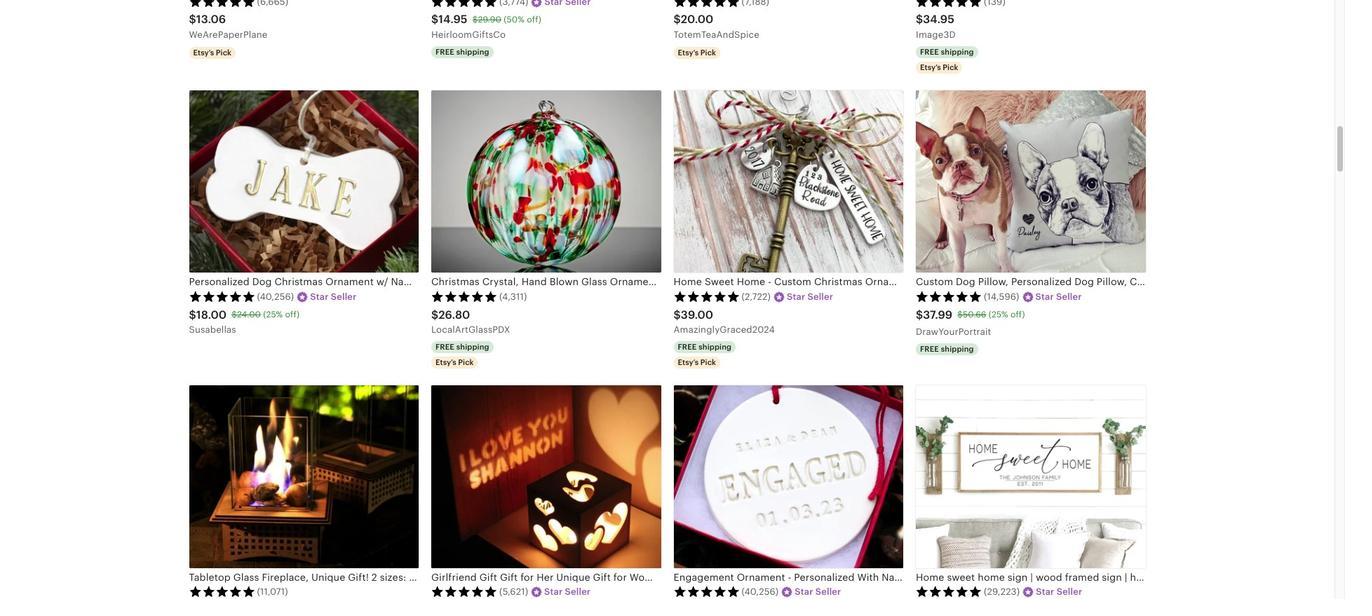 Task type: vqa. For each thing, say whether or not it's contained in the screenshot.
Handmade  Sword , Steel Sword, Famous Sword, Movie Sting Sword -Costume Armor Best Gift for Him, Groomsmen Gift, Viking Dagger, Father's day image
no



Task type: describe. For each thing, give the bounding box(es) containing it.
free shipping for drawyourportrait
[[921, 345, 974, 354]]

christmas
[[432, 277, 480, 288]]

shipping for drawyourportrait
[[941, 345, 974, 354]]

$ 26.80 localartglasspdx
[[432, 308, 510, 336]]

etsy's pick down localartglasspdx
[[436, 359, 474, 367]]

drawyourportrait
[[916, 327, 992, 338]]

$ for 14.95
[[432, 13, 439, 26]]

13.06
[[196, 13, 226, 26]]

$ 39.00 amazinglygraced2024
[[674, 308, 775, 336]]

$ for 39.00
[[674, 308, 681, 322]]

pick down localartglasspdx
[[458, 359, 474, 367]]

etsy's down totemteaandspice
[[678, 49, 699, 57]]

free shipping down image3d
[[921, 48, 974, 56]]

etsy's down localartglasspdx
[[436, 359, 457, 367]]

shipping for localartglasspdx
[[457, 343, 490, 352]]

39.00
[[681, 308, 714, 322]]

pick down wearepaperplane
[[216, 49, 232, 57]]

tabletop glass fireplace, unique gift! 2 sizes: warm up your patio & heart with this lantern, add some light, and even roast s'mores, too! image
[[189, 386, 419, 569]]

pick down image3d
[[943, 63, 959, 72]]

$ for 18.00
[[189, 308, 196, 322]]

wearepaperplane
[[189, 30, 268, 40]]

$ 37.99 $ 50.66 (25% off) drawyourportrait
[[916, 308, 1026, 338]]

free down the heirloomgiftsco
[[436, 48, 455, 56]]

$ for 13.06
[[189, 13, 196, 26]]

34.95
[[924, 13, 955, 26]]

1 horizontal spatial (40,256)
[[742, 587, 779, 598]]

$ for 37.99
[[916, 308, 924, 322]]

home sweet home sign | wood framed sign | home wall decor | farmhouse wall decor | home sign | family name sign image
[[916, 386, 1146, 569]]

free shipping down the heirloomgiftsco
[[436, 48, 490, 56]]

girlfriend gift gift for her unique gift for women bedroom love girlfriend birthday gift ideas gift for her romance image
[[432, 386, 661, 569]]

free for localartglasspdx
[[436, 343, 455, 352]]

(14,596)
[[984, 292, 1020, 302]]

20.00
[[681, 13, 714, 26]]

etsy's pick down amazinglygraced2024
[[678, 359, 716, 367]]

29.90
[[478, 15, 502, 25]]

(29,223)
[[984, 587, 1020, 598]]

ornament,
[[610, 277, 662, 288]]

totemteaandspice
[[674, 30, 760, 40]]

pick down amazinglygraced2024
[[701, 359, 716, 367]]

free shipping for amazinglygraced2024
[[678, 343, 732, 352]]

off) for 14.95
[[527, 15, 542, 25]]

susabellas
[[189, 325, 236, 336]]

etsy's pick down totemteaandspice
[[678, 49, 716, 57]]

$ 34.95 image3d
[[916, 13, 956, 40]]

localartglasspdx
[[432, 325, 510, 336]]

(11,071) link
[[189, 386, 419, 600]]

37.99
[[924, 308, 953, 322]]

amazinglygraced2024
[[674, 325, 775, 336]]

off) for 37.99
[[1011, 310, 1026, 320]]

hand
[[522, 277, 547, 288]]

$ for 34.95
[[916, 13, 924, 26]]

off) for 18.00
[[285, 310, 300, 320]]

blown
[[550, 277, 579, 288]]

free for amazinglygraced2024
[[678, 343, 697, 352]]



Task type: locate. For each thing, give the bounding box(es) containing it.
shipping down the heirloomgiftsco
[[457, 48, 490, 56]]

$
[[189, 13, 196, 26], [432, 13, 439, 26], [674, 13, 681, 26], [916, 13, 924, 26], [473, 15, 478, 25], [189, 308, 196, 322], [432, 308, 439, 322], [674, 308, 681, 322], [916, 308, 924, 322], [232, 310, 237, 320], [958, 310, 963, 320]]

free shipping down amazinglygraced2024
[[678, 343, 732, 352]]

off)
[[527, 15, 542, 25], [285, 310, 300, 320], [1011, 310, 1026, 320]]

$ inside $ 26.80 localartglasspdx
[[432, 308, 439, 322]]

(25% for 18.00
[[263, 310, 283, 320]]

(40,256)
[[257, 292, 294, 302], [742, 587, 779, 598]]

shipping
[[457, 48, 490, 56], [941, 48, 974, 56], [457, 343, 490, 352], [699, 343, 732, 352], [941, 345, 974, 354]]

pick
[[216, 49, 232, 57], [701, 49, 716, 57], [943, 63, 959, 72], [458, 359, 474, 367], [701, 359, 716, 367]]

off) down (14,596)
[[1011, 310, 1026, 320]]

$ for 26.80
[[432, 308, 439, 322]]

(5,621)
[[500, 587, 528, 598]]

(25% right '24.00'
[[263, 310, 283, 320]]

off) right '24.00'
[[285, 310, 300, 320]]

crystal,
[[483, 277, 519, 288]]

0 horizontal spatial (25%
[[263, 310, 283, 320]]

0 horizontal spatial off)
[[285, 310, 300, 320]]

free shipping down drawyourportrait
[[921, 345, 974, 354]]

$ inside $ 20.00 totemteaandspice
[[674, 13, 681, 26]]

$ inside $ 13.06 wearepaperplane
[[189, 13, 196, 26]]

$ inside $ 34.95 image3d
[[916, 13, 924, 26]]

christmas crystal, hand blown glass ornament,
[[432, 277, 662, 288]]

home sweet home - custom christmas ornament - house - family - housewarming gift - first - new home - hand stamped - bronze skeleton key image
[[674, 91, 904, 273]]

$ for 20.00
[[674, 13, 681, 26]]

etsy's pick down wearepaperplane
[[193, 49, 232, 57]]

2 (25% from the left
[[989, 310, 1009, 320]]

off) inside $ 18.00 $ 24.00 (25% off) susabellas
[[285, 310, 300, 320]]

0 vertical spatial (40,256)
[[257, 292, 294, 302]]

christmas crystal, hand blown glass ornament, image
[[432, 91, 661, 273]]

glass
[[582, 277, 608, 288]]

$ 14.95 $ 29.90 (50% off) heirloomgiftsco
[[432, 13, 542, 40]]

(11,071)
[[257, 587, 288, 598]]

0 horizontal spatial (40,256)
[[257, 292, 294, 302]]

26.80
[[439, 308, 470, 322]]

free shipping
[[436, 48, 490, 56], [921, 48, 974, 56], [436, 343, 490, 352], [678, 343, 732, 352], [921, 345, 974, 354]]

5 out of 5 stars image
[[189, 0, 255, 7], [432, 0, 497, 7], [674, 0, 740, 7], [916, 0, 982, 7], [189, 291, 255, 302], [432, 291, 497, 302], [674, 291, 740, 302], [916, 291, 982, 302], [189, 587, 255, 598], [432, 587, 497, 598], [674, 587, 740, 598], [916, 587, 982, 598]]

1 vertical spatial (40,256)
[[742, 587, 779, 598]]

free down image3d
[[921, 48, 939, 56]]

(25%
[[263, 310, 283, 320], [989, 310, 1009, 320]]

shipping down drawyourportrait
[[941, 345, 974, 354]]

$ 20.00 totemteaandspice
[[674, 13, 760, 40]]

etsy's pick
[[193, 49, 232, 57], [678, 49, 716, 57], [921, 63, 959, 72], [436, 359, 474, 367], [678, 359, 716, 367]]

pick down totemteaandspice
[[701, 49, 716, 57]]

$ 13.06 wearepaperplane
[[189, 13, 268, 40]]

(4,311)
[[500, 292, 527, 302]]

free
[[436, 48, 455, 56], [921, 48, 939, 56], [436, 343, 455, 352], [678, 343, 697, 352], [921, 345, 939, 354]]

star
[[310, 292, 329, 302], [787, 292, 806, 302], [1036, 292, 1054, 302], [545, 587, 563, 598], [795, 587, 814, 598], [1037, 587, 1055, 598]]

2 horizontal spatial off)
[[1011, 310, 1026, 320]]

(25% inside $ 18.00 $ 24.00 (25% off) susabellas
[[263, 310, 283, 320]]

$ inside $ 39.00 amazinglygraced2024
[[674, 308, 681, 322]]

1 horizontal spatial (25%
[[989, 310, 1009, 320]]

off) inside $ 14.95 $ 29.90 (50% off) heirloomgiftsco
[[527, 15, 542, 25]]

14.95
[[439, 13, 468, 26]]

custom dog pillow, personalized dog pillow, custom pet pillow, cat pillow cover, pet memorial, pet loss gift, dog lovers gift, dog memorial image
[[916, 91, 1146, 273]]

shipping down image3d
[[941, 48, 974, 56]]

personalized dog christmas ornament w/ name, dog ornament, dog bone ornament, christmas pet ornament, holiday gift for dog lovers, dog gift image
[[189, 91, 419, 273]]

18.00
[[196, 308, 227, 322]]

heirloomgiftsco
[[432, 30, 506, 40]]

free shipping for localartglasspdx
[[436, 343, 490, 352]]

5 out of 5 stars image inside the (11,071) link
[[189, 587, 255, 598]]

etsy's
[[193, 49, 214, 57], [678, 49, 699, 57], [921, 63, 941, 72], [436, 359, 457, 367], [678, 359, 699, 367]]

etsy's pick down image3d
[[921, 63, 959, 72]]

1 (25% from the left
[[263, 310, 283, 320]]

1 horizontal spatial off)
[[527, 15, 542, 25]]

free down 39.00
[[678, 343, 697, 352]]

off) inside $ 37.99 $ 50.66 (25% off) drawyourportrait
[[1011, 310, 1026, 320]]

(25% for 37.99
[[989, 310, 1009, 320]]

(25% inside $ 37.99 $ 50.66 (25% off) drawyourportrait
[[989, 310, 1009, 320]]

(50%
[[504, 15, 525, 25]]

shipping for amazinglygraced2024
[[699, 343, 732, 352]]

star seller
[[310, 292, 357, 302], [787, 292, 834, 302], [1036, 292, 1082, 302], [545, 587, 591, 598], [795, 587, 842, 598], [1037, 587, 1083, 598]]

50.66
[[963, 310, 987, 320]]

free down drawyourportrait
[[921, 345, 939, 354]]

free down localartglasspdx
[[436, 343, 455, 352]]

shipping down localartglasspdx
[[457, 343, 490, 352]]

engagement ornament - personalized with names and date - engagement gift or christmas gift, custom christmas engaged ornament image
[[674, 386, 904, 569]]

seller
[[331, 292, 357, 302], [808, 292, 834, 302], [1057, 292, 1082, 302], [565, 587, 591, 598], [816, 587, 842, 598], [1057, 587, 1083, 598]]

etsy's down amazinglygraced2024
[[678, 359, 699, 367]]

(2,722)
[[742, 292, 771, 302]]

etsy's down image3d
[[921, 63, 941, 72]]

etsy's down wearepaperplane
[[193, 49, 214, 57]]

24.00
[[237, 310, 261, 320]]

off) right (50% at top
[[527, 15, 542, 25]]

shipping down amazinglygraced2024
[[699, 343, 732, 352]]

free for drawyourportrait
[[921, 345, 939, 354]]

(25% down (14,596)
[[989, 310, 1009, 320]]

$ 18.00 $ 24.00 (25% off) susabellas
[[189, 308, 300, 336]]

image3d
[[916, 30, 956, 40]]

free shipping down localartglasspdx
[[436, 343, 490, 352]]



